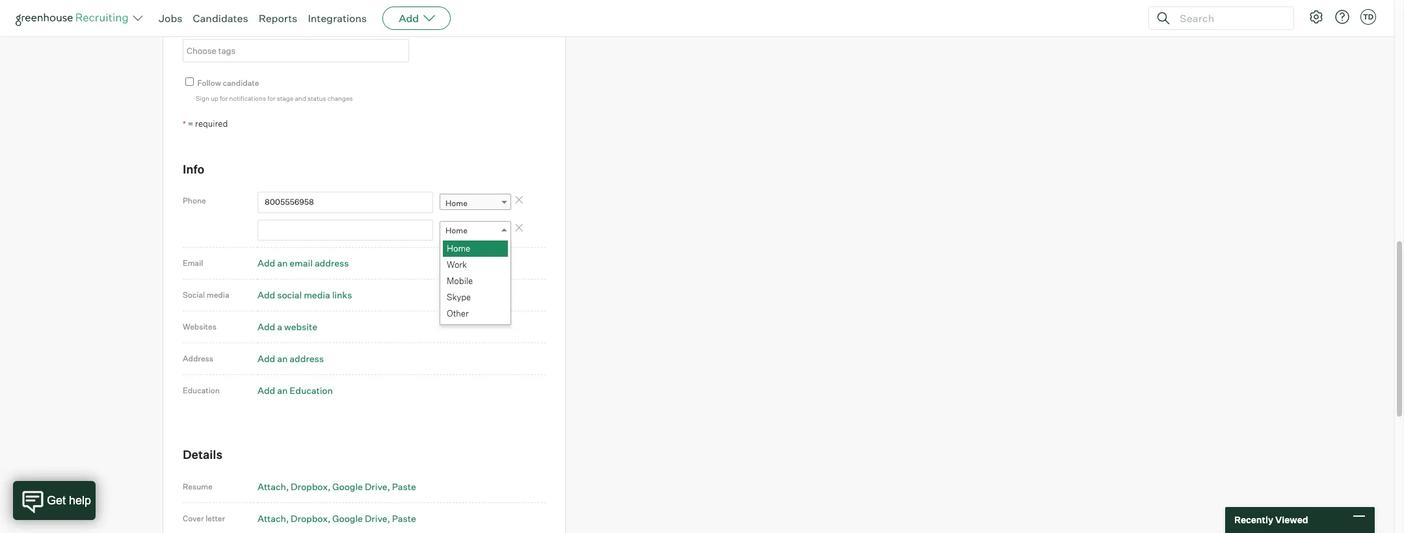 Task type: locate. For each thing, give the bounding box(es) containing it.
email
[[290, 258, 313, 269]]

reports link
[[259, 12, 298, 25]]

1 google drive link from the top
[[332, 481, 390, 492]]

add an education link
[[258, 385, 333, 396]]

2 paste from the top
[[392, 513, 416, 524]]

2 paste link from the top
[[392, 513, 416, 524]]

resume
[[183, 482, 213, 492]]

1 dropbox link from the top
[[291, 481, 331, 492]]

links
[[332, 290, 352, 301]]

an for email
[[277, 258, 288, 269]]

0 vertical spatial google
[[332, 481, 363, 492]]

2 dropbox link from the top
[[291, 513, 331, 524]]

1 vertical spatial attach
[[258, 513, 286, 524]]

education
[[290, 385, 333, 396], [183, 386, 220, 396]]

0 vertical spatial an
[[277, 258, 288, 269]]

1 vertical spatial home
[[446, 226, 468, 235]]

0 vertical spatial attach
[[258, 481, 286, 492]]

attach link
[[258, 481, 289, 492], [258, 513, 289, 524]]

an down add an address
[[277, 385, 288, 396]]

social
[[183, 290, 205, 300]]

an for address
[[277, 353, 288, 364]]

2 dropbox from the top
[[291, 513, 328, 524]]

2 attach dropbox google drive paste from the top
[[258, 513, 416, 524]]

attach dropbox google drive paste for cover letter
[[258, 513, 416, 524]]

2 vertical spatial home
[[447, 243, 470, 254]]

1 vertical spatial attach dropbox google drive paste
[[258, 513, 416, 524]]

address down website
[[290, 353, 324, 364]]

address
[[315, 258, 349, 269], [290, 353, 324, 364]]

0 vertical spatial home link
[[440, 194, 511, 212]]

1 paste from the top
[[392, 481, 416, 492]]

0 vertical spatial paste link
[[392, 481, 416, 492]]

education down add an address
[[290, 385, 333, 396]]

and
[[295, 94, 306, 102]]

candidates link
[[193, 12, 248, 25]]

1 horizontal spatial for
[[267, 94, 275, 102]]

mobile
[[447, 276, 473, 286]]

configure image
[[1309, 9, 1324, 25]]

1 attach link from the top
[[258, 481, 289, 492]]

2 for from the left
[[267, 94, 275, 102]]

0 vertical spatial home
[[446, 198, 468, 208]]

add for add
[[399, 12, 419, 25]]

2 an from the top
[[277, 353, 288, 364]]

attach link for cover letter
[[258, 513, 289, 524]]

media
[[304, 290, 330, 301], [207, 290, 229, 300]]

add a website link
[[258, 321, 317, 332]]

an down the a on the left of the page
[[277, 353, 288, 364]]

td button
[[1361, 9, 1376, 25]]

0 vertical spatial drive
[[365, 481, 387, 492]]

add button
[[383, 7, 451, 30]]

google
[[332, 481, 363, 492], [332, 513, 363, 524]]

*
[[183, 119, 186, 129]]

attach link for resume
[[258, 481, 289, 492]]

2 attach link from the top
[[258, 513, 289, 524]]

for
[[220, 94, 228, 102], [267, 94, 275, 102]]

for left stage
[[267, 94, 275, 102]]

dropbox
[[291, 481, 328, 492], [291, 513, 328, 524]]

home link
[[440, 194, 511, 212], [440, 221, 511, 240]]

0 vertical spatial attach dropbox google drive paste
[[258, 481, 416, 492]]

1 vertical spatial home link
[[440, 221, 511, 240]]

dropbox for resume
[[291, 481, 328, 492]]

1 horizontal spatial media
[[304, 290, 330, 301]]

media right social
[[207, 290, 229, 300]]

1 vertical spatial an
[[277, 353, 288, 364]]

an left email
[[277, 258, 288, 269]]

viewed
[[1276, 515, 1308, 526]]

social media
[[183, 290, 229, 300]]

1 vertical spatial dropbox link
[[291, 513, 331, 524]]

1 vertical spatial paste
[[392, 513, 416, 524]]

1 vertical spatial dropbox
[[291, 513, 328, 524]]

drive
[[365, 481, 387, 492], [365, 513, 387, 524]]

1 drive from the top
[[365, 481, 387, 492]]

social
[[277, 290, 302, 301]]

None text field
[[183, 40, 405, 61], [258, 192, 433, 213], [258, 220, 433, 241], [183, 40, 405, 61], [258, 192, 433, 213], [258, 220, 433, 241]]

recently viewed
[[1235, 515, 1308, 526]]

1 dropbox from the top
[[291, 481, 328, 492]]

for right up
[[220, 94, 228, 102]]

0 vertical spatial dropbox
[[291, 481, 328, 492]]

1 an from the top
[[277, 258, 288, 269]]

0 vertical spatial google drive link
[[332, 481, 390, 492]]

address
[[183, 354, 213, 364]]

google drive link
[[332, 481, 390, 492], [332, 513, 390, 524]]

1 paste link from the top
[[392, 481, 416, 492]]

follow
[[197, 78, 221, 88]]

2 google drive link from the top
[[332, 513, 390, 524]]

1 google from the top
[[332, 481, 363, 492]]

attach dropbox google drive paste for resume
[[258, 481, 416, 492]]

paste link
[[392, 481, 416, 492], [392, 513, 416, 524]]

1 horizontal spatial education
[[290, 385, 333, 396]]

add
[[399, 12, 419, 25], [258, 258, 275, 269], [258, 290, 275, 301], [258, 321, 275, 332], [258, 353, 275, 364], [258, 385, 275, 396]]

drive for cover letter
[[365, 513, 387, 524]]

paste
[[392, 481, 416, 492], [392, 513, 416, 524]]

add for add a website
[[258, 321, 275, 332]]

add inside popup button
[[399, 12, 419, 25]]

jobs
[[159, 12, 182, 25]]

1 vertical spatial google
[[332, 513, 363, 524]]

add for add social media links
[[258, 290, 275, 301]]

0 vertical spatial address
[[315, 258, 349, 269]]

candidate
[[223, 78, 259, 88]]

required
[[195, 119, 228, 129]]

0 horizontal spatial media
[[207, 290, 229, 300]]

integrations link
[[308, 12, 367, 25]]

cover
[[183, 514, 204, 523]]

0 vertical spatial dropbox link
[[291, 481, 331, 492]]

2 vertical spatial an
[[277, 385, 288, 396]]

2 google from the top
[[332, 513, 363, 524]]

dropbox link
[[291, 481, 331, 492], [291, 513, 331, 524]]

1 vertical spatial paste link
[[392, 513, 416, 524]]

home
[[446, 198, 468, 208], [446, 226, 468, 235], [447, 243, 470, 254]]

phone
[[183, 196, 206, 206]]

2 drive from the top
[[365, 513, 387, 524]]

3 an from the top
[[277, 385, 288, 396]]

attach dropbox google drive paste
[[258, 481, 416, 492], [258, 513, 416, 524]]

1 attach dropbox google drive paste from the top
[[258, 481, 416, 492]]

1 vertical spatial drive
[[365, 513, 387, 524]]

websites
[[183, 322, 217, 332]]

follow candidate
[[197, 78, 259, 88]]

education down address on the bottom
[[183, 386, 220, 396]]

1 attach from the top
[[258, 481, 286, 492]]

1 vertical spatial attach link
[[258, 513, 289, 524]]

1 vertical spatial google drive link
[[332, 513, 390, 524]]

0 vertical spatial paste
[[392, 481, 416, 492]]

1 for from the left
[[220, 94, 228, 102]]

a
[[277, 321, 282, 332]]

dropbox for cover letter
[[291, 513, 328, 524]]

0 vertical spatial attach link
[[258, 481, 289, 492]]

address right email
[[315, 258, 349, 269]]

an
[[277, 258, 288, 269], [277, 353, 288, 364], [277, 385, 288, 396]]

attach
[[258, 481, 286, 492], [258, 513, 286, 524]]

home inside home work mobile skype other
[[447, 243, 470, 254]]

add for add an email address
[[258, 258, 275, 269]]

media left the links
[[304, 290, 330, 301]]

home work mobile skype other
[[447, 243, 473, 319]]

stage
[[277, 94, 294, 102]]

2 attach from the top
[[258, 513, 286, 524]]

0 horizontal spatial for
[[220, 94, 228, 102]]

add an address link
[[258, 353, 324, 364]]



Task type: describe. For each thing, give the bounding box(es) containing it.
candidates
[[193, 12, 248, 25]]

other
[[447, 308, 469, 319]]

td
[[1363, 12, 1374, 21]]

skype
[[447, 292, 471, 302]]

add for add an education
[[258, 385, 275, 396]]

google drive link for resume
[[332, 481, 390, 492]]

sign
[[196, 94, 209, 102]]

up
[[211, 94, 218, 102]]

add an education
[[258, 385, 333, 396]]

work
[[447, 260, 467, 270]]

status
[[308, 94, 326, 102]]

changes
[[328, 94, 353, 102]]

recently
[[1235, 515, 1274, 526]]

Notes text field
[[183, 0, 410, 12]]

paste link for resume
[[392, 481, 416, 492]]

notifications
[[229, 94, 266, 102]]

jobs link
[[159, 12, 182, 25]]

add an email address
[[258, 258, 349, 269]]

letter
[[206, 514, 225, 523]]

1 home link from the top
[[440, 194, 511, 212]]

add an email address link
[[258, 258, 349, 269]]

dropbox link for resume
[[291, 481, 331, 492]]

an for education
[[277, 385, 288, 396]]

cover letter
[[183, 514, 225, 523]]

google drive link for cover letter
[[332, 513, 390, 524]]

integrations
[[308, 12, 367, 25]]

Search text field
[[1177, 9, 1282, 28]]

website
[[284, 321, 317, 332]]

paste for resume
[[392, 481, 416, 492]]

dropbox link for cover letter
[[291, 513, 331, 524]]

Follow candidate checkbox
[[185, 78, 194, 86]]

reports
[[259, 12, 298, 25]]

tags
[[222, 26, 240, 36]]

add for add an address
[[258, 353, 275, 364]]

greenhouse recruiting image
[[16, 10, 133, 26]]

* = required
[[183, 119, 228, 129]]

add a website
[[258, 321, 317, 332]]

=
[[188, 119, 193, 129]]

google for cover letter
[[332, 513, 363, 524]]

add social media links
[[258, 290, 352, 301]]

email
[[183, 258, 203, 268]]

td button
[[1358, 7, 1379, 27]]

attach for resume
[[258, 481, 286, 492]]

candidate
[[183, 26, 220, 36]]

attach for cover letter
[[258, 513, 286, 524]]

2 home link from the top
[[440, 221, 511, 240]]

paste for cover letter
[[392, 513, 416, 524]]

add social media links link
[[258, 290, 352, 301]]

1 vertical spatial address
[[290, 353, 324, 364]]

drive for resume
[[365, 481, 387, 492]]

0 horizontal spatial education
[[183, 386, 220, 396]]

info
[[183, 162, 205, 176]]

paste link for cover letter
[[392, 513, 416, 524]]

add an address
[[258, 353, 324, 364]]

candidate tags
[[183, 26, 240, 36]]

details
[[183, 448, 223, 462]]

sign up for notifications for stage and status changes
[[196, 94, 353, 102]]

google for resume
[[332, 481, 363, 492]]



Task type: vqa. For each thing, say whether or not it's contained in the screenshot.
Sign up for notifications for stage and status changes
yes



